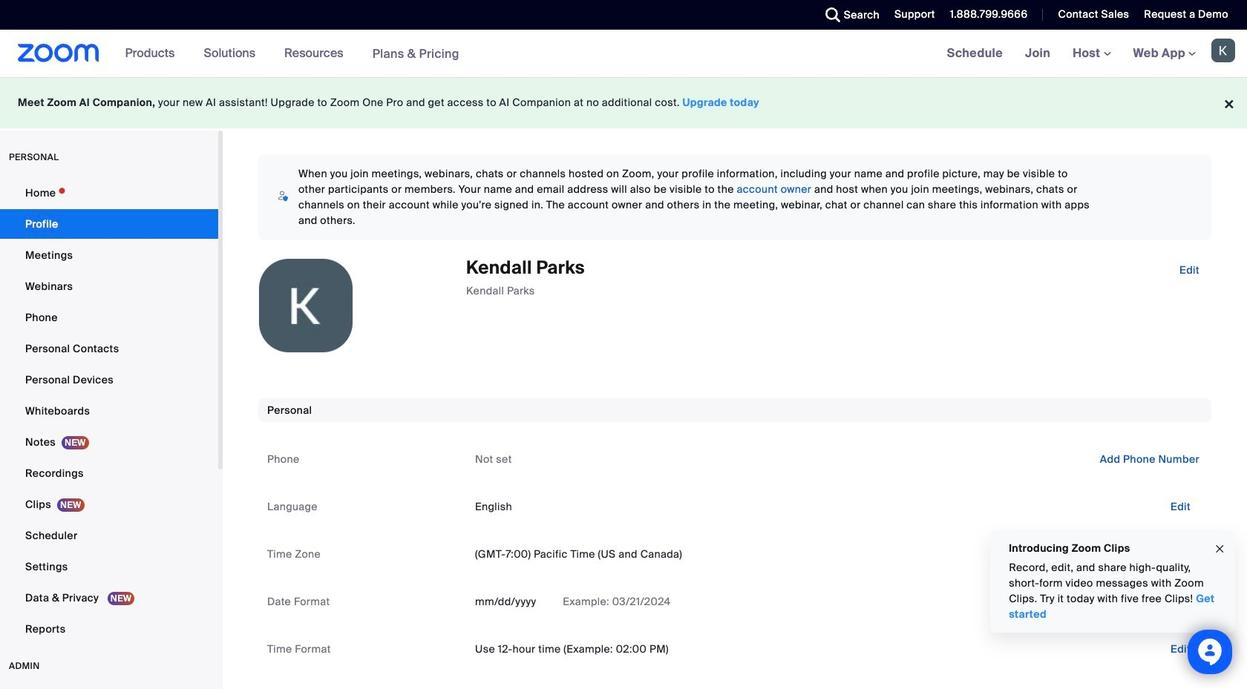 Task type: locate. For each thing, give the bounding box(es) containing it.
zoom logo image
[[18, 44, 99, 62]]

meetings navigation
[[936, 30, 1247, 78]]

user photo image
[[259, 259, 353, 353]]

edit user photo image
[[294, 299, 318, 313]]

profile picture image
[[1211, 39, 1235, 62]]

product information navigation
[[114, 30, 471, 78]]

footer
[[0, 77, 1247, 128]]

banner
[[0, 30, 1247, 78]]



Task type: describe. For each thing, give the bounding box(es) containing it.
close image
[[1214, 541, 1226, 558]]

personal menu menu
[[0, 178, 218, 646]]



Task type: vqa. For each thing, say whether or not it's contained in the screenshot.
"application"
no



